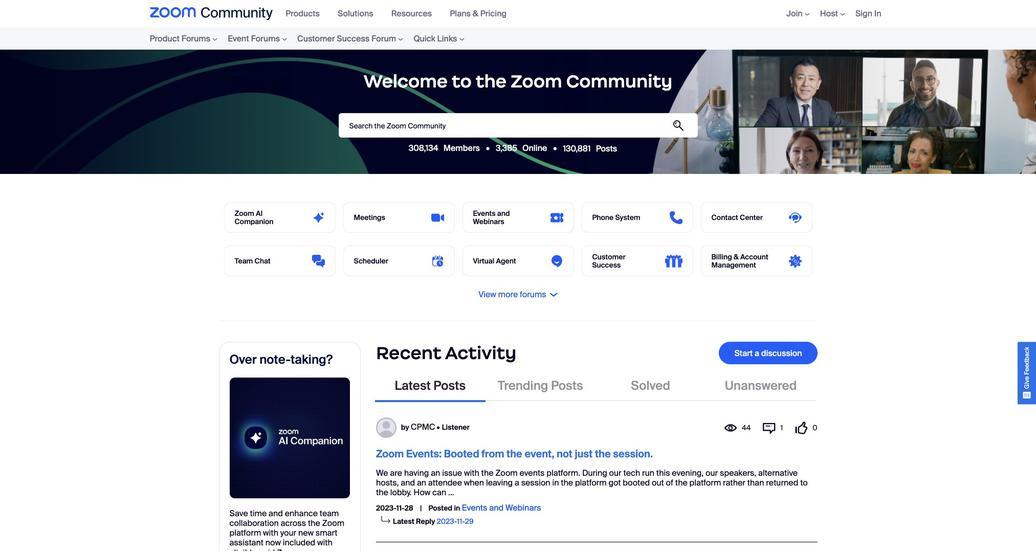Task type: locate. For each thing, give the bounding box(es) containing it.
smart
[[316, 528, 337, 538]]

platform up eligible at the bottom of page
[[229, 528, 261, 538]]

success down 'phone'
[[592, 261, 621, 270]]

success inside customer success
[[592, 261, 621, 270]]

29
[[465, 517, 474, 526]]

the inside save time and enhance team collaboration across the zoom platform with your new smart assistant now included with eligible paid zoom
[[308, 518, 320, 529]]

1 horizontal spatial posts
[[551, 378, 583, 394]]

an left can
[[417, 478, 426, 488]]

customer down 'phone'
[[592, 252, 626, 261]]

note-
[[260, 352, 291, 368]]

0 horizontal spatial platform
[[229, 528, 261, 538]]

1 vertical spatial 2023-
[[437, 517, 457, 526]]

and down leaving
[[489, 502, 504, 513]]

menu bar containing products
[[280, 0, 519, 28]]

start a discussion
[[734, 348, 802, 359]]

out
[[652, 478, 664, 488]]

assistant
[[229, 537, 264, 548]]

recent
[[376, 342, 441, 364]]

reply
[[416, 517, 435, 526]]

zoom right new
[[322, 518, 344, 529]]

0 horizontal spatial &
[[473, 8, 478, 19]]

0 horizontal spatial an
[[417, 478, 426, 488]]

0 horizontal spatial 2023-
[[376, 503, 396, 513]]

team
[[320, 508, 339, 519]]

by cpmc • listener
[[401, 422, 470, 432]]

we
[[376, 468, 388, 478]]

menu bar containing join
[[771, 0, 886, 28]]

resources
[[391, 8, 432, 19]]

0 horizontal spatial our
[[609, 468, 622, 478]]

0 horizontal spatial to
[[452, 70, 472, 93]]

success down solutions
[[337, 33, 370, 44]]

0 vertical spatial webinars
[[473, 217, 504, 226]]

latest down 28
[[393, 517, 414, 526]]

with up the paid
[[263, 528, 278, 538]]

virtual agent
[[473, 256, 516, 266]]

0 horizontal spatial in
[[454, 503, 460, 513]]

welcome
[[364, 70, 448, 93]]

an
[[431, 468, 440, 478], [417, 478, 426, 488]]

1 horizontal spatial &
[[734, 252, 739, 261]]

130,881
[[563, 143, 591, 154]]

zoom up are on the left of page
[[376, 447, 404, 461]]

1 vertical spatial a
[[515, 478, 519, 488]]

sign
[[855, 8, 872, 19]]

activity
[[445, 342, 516, 364]]

time
[[250, 508, 267, 519]]

success
[[337, 33, 370, 44], [592, 261, 621, 270]]

billing & account management
[[711, 252, 768, 270]]

community
[[566, 70, 672, 93]]

events up virtual
[[473, 209, 496, 218]]

got
[[609, 478, 621, 488]]

a right leaving
[[515, 478, 519, 488]]

0 horizontal spatial customer
[[297, 33, 335, 44]]

chat
[[255, 256, 271, 266]]

with right new
[[317, 537, 333, 548]]

billing
[[711, 252, 732, 261]]

0 vertical spatial 11-
[[396, 503, 405, 513]]

2 forums from the left
[[251, 33, 280, 44]]

1 horizontal spatial forums
[[251, 33, 280, 44]]

& for billing
[[734, 252, 739, 261]]

events and webinars link
[[463, 203, 573, 232], [462, 502, 541, 513]]

zoom down zoom events: booted from the event, not just the session.
[[495, 468, 518, 478]]

0 vertical spatial &
[[473, 8, 478, 19]]

listener
[[442, 423, 470, 432]]

1 vertical spatial success
[[592, 261, 621, 270]]

solutions
[[338, 8, 373, 19]]

your
[[280, 528, 296, 538]]

&
[[473, 8, 478, 19], [734, 252, 739, 261]]

2 our from the left
[[706, 468, 718, 478]]

2 posts from the left
[[551, 378, 583, 394]]

host
[[820, 8, 838, 19]]

& inside menu bar
[[473, 8, 478, 19]]

management
[[711, 261, 756, 270]]

1 vertical spatial 11-
[[457, 517, 465, 526]]

1 horizontal spatial in
[[552, 478, 559, 488]]

speakers,
[[720, 468, 756, 478]]

event forums
[[228, 33, 280, 44]]

0 vertical spatial events
[[473, 209, 496, 218]]

platform inside save time and enhance team collaboration across the zoom platform with your new smart assistant now included with eligible paid zoom
[[229, 528, 261, 538]]

issue
[[442, 468, 462, 478]]

44
[[742, 423, 751, 432]]

contact center link
[[701, 203, 812, 232]]

0 vertical spatial events and webinars link
[[463, 203, 573, 232]]

1 horizontal spatial with
[[317, 537, 333, 548]]

with right issue
[[464, 468, 479, 478]]

session
[[521, 478, 550, 488]]

& for plans
[[473, 8, 478, 19]]

and up agent
[[497, 209, 510, 218]]

customer success forum
[[297, 33, 396, 44]]

are
[[390, 468, 402, 478]]

1 horizontal spatial customer
[[592, 252, 626, 261]]

0 vertical spatial a
[[755, 348, 759, 359]]

0 horizontal spatial success
[[337, 33, 370, 44]]

events and webinars link up virtual agent link
[[463, 203, 573, 232]]

platform left got
[[575, 478, 607, 488]]

we are having an issue with the zoom events platform. during our tech run this evening, our speakers, alternative hosts, and an attendee when leaving a session in the platform got booted out of the platform rather than returned to the lobby. how can ...
[[376, 468, 808, 498]]

center
[[740, 213, 763, 222]]

1 horizontal spatial webinars
[[506, 502, 541, 513]]

the
[[476, 70, 507, 93], [507, 447, 522, 461], [595, 447, 611, 461], [481, 468, 494, 478], [561, 478, 573, 488], [675, 478, 688, 488], [376, 487, 388, 498], [308, 518, 320, 529]]

1 vertical spatial to
[[800, 478, 808, 488]]

forums for event forums
[[251, 33, 280, 44]]

sign in link
[[855, 8, 881, 19]]

resources link
[[391, 8, 440, 19]]

1 horizontal spatial our
[[706, 468, 718, 478]]

1 horizontal spatial a
[[755, 348, 759, 359]]

forums
[[181, 33, 210, 44], [251, 33, 280, 44]]

events and webinars link down leaving
[[462, 502, 541, 513]]

booted
[[623, 478, 650, 488]]

save
[[229, 508, 248, 519]]

our right evening,
[[706, 468, 718, 478]]

forums for product forums
[[181, 33, 210, 44]]

cpmc
[[411, 422, 435, 432]]

0 vertical spatial customer
[[297, 33, 335, 44]]

1 vertical spatial customer
[[592, 252, 626, 261]]

zoom inside we are having an issue with the zoom events platform. during our tech run this evening, our speakers, alternative hosts, and an attendee when leaving a session in the platform got booted out of the platform rather than returned to the lobby. how can ...
[[495, 468, 518, 478]]

2 horizontal spatial with
[[464, 468, 479, 478]]

enhance
[[285, 508, 318, 519]]

platform left the rather
[[689, 478, 721, 488]]

cpmc image
[[376, 418, 397, 438]]

Search text field
[[338, 113, 698, 138]]

view more forums
[[479, 289, 546, 300]]

zoom events: booted from the event, not just the session.
[[376, 447, 653, 461]]

events up 29 on the left of page
[[462, 502, 487, 513]]

zoom inside zoom ai companion
[[235, 209, 254, 218]]

1 vertical spatial in
[[454, 503, 460, 513]]

forums right event
[[251, 33, 280, 44]]

webinars down session
[[506, 502, 541, 513]]

billing & account management link
[[701, 246, 812, 276]]

quick
[[414, 33, 435, 44]]

leaving
[[486, 478, 513, 488]]

community.title image
[[150, 7, 273, 20]]

1 horizontal spatial to
[[800, 478, 808, 488]]

join link
[[786, 8, 810, 19]]

an left issue
[[431, 468, 440, 478]]

a right start on the bottom right of page
[[755, 348, 759, 359]]

team chat link
[[224, 246, 335, 276]]

1 vertical spatial latest
[[393, 517, 414, 526]]

trending
[[498, 378, 548, 394]]

scheduler
[[354, 256, 388, 266]]

forums down community.title image on the top left of page
[[181, 33, 210, 44]]

included
[[283, 537, 315, 548]]

& inside billing & account management
[[734, 252, 739, 261]]

latest down recent
[[395, 378, 431, 394]]

and right hosts,
[[401, 478, 415, 488]]

view more forums button
[[476, 289, 561, 300]]

customer down the products link
[[297, 33, 335, 44]]

1 posts from the left
[[434, 378, 466, 394]]

from
[[482, 447, 504, 461]]

virtual
[[473, 256, 494, 266]]

1 horizontal spatial 11-
[[457, 517, 465, 526]]

forums
[[520, 289, 546, 300]]

1 forums from the left
[[181, 33, 210, 44]]

and inside 2023-11-28 | posted in events and webinars latest reply 2023-11-29
[[489, 502, 504, 513]]

0 horizontal spatial posts
[[434, 378, 466, 394]]

0 vertical spatial in
[[552, 478, 559, 488]]

11-
[[396, 503, 405, 513], [457, 517, 465, 526]]

our left tech
[[609, 468, 622, 478]]

now
[[265, 537, 281, 548]]

and right time
[[269, 508, 283, 519]]

1 vertical spatial events
[[462, 502, 487, 513]]

latest
[[395, 378, 431, 394], [393, 517, 414, 526]]

product forums
[[150, 33, 210, 44]]

to
[[452, 70, 472, 93], [800, 478, 808, 488]]

in up 2023-11-29 link
[[454, 503, 460, 513]]

2023- down lobby.
[[376, 503, 396, 513]]

products link
[[286, 8, 327, 19]]

•
[[437, 423, 440, 432]]

0 vertical spatial 2023-
[[376, 503, 396, 513]]

to down links
[[452, 70, 472, 93]]

2023- down posted
[[437, 517, 457, 526]]

to right the "returned"
[[800, 478, 808, 488]]

& right the plans
[[473, 8, 478, 19]]

1 vertical spatial &
[[734, 252, 739, 261]]

posts right trending at bottom
[[551, 378, 583, 394]]

0 horizontal spatial a
[[515, 478, 519, 488]]

posts
[[434, 378, 466, 394], [551, 378, 583, 394]]

in inside 2023-11-28 | posted in events and webinars latest reply 2023-11-29
[[454, 503, 460, 513]]

2023-
[[376, 503, 396, 513], [437, 517, 457, 526]]

1 vertical spatial webinars
[[506, 502, 541, 513]]

3,385
[[496, 143, 517, 154]]

menu bar
[[280, 0, 519, 28], [771, 0, 886, 28], [129, 28, 490, 50]]

than
[[747, 478, 764, 488]]

1 horizontal spatial success
[[592, 261, 621, 270]]

companion
[[235, 217, 274, 226]]

posted
[[429, 503, 452, 513]]

0 vertical spatial to
[[452, 70, 472, 93]]

customer inside menu bar
[[297, 33, 335, 44]]

quick links link
[[408, 28, 469, 50]]

to inside we are having an issue with the zoom events platform. during our tech run this evening, our speakers, alternative hosts, and an attendee when leaving a session in the platform got booted out of the platform rather than returned to the lobby. how can ...
[[800, 478, 808, 488]]

webinars up virtual
[[473, 217, 504, 226]]

event
[[228, 33, 249, 44]]

plans
[[450, 8, 471, 19]]

posts down recent activity
[[434, 378, 466, 394]]

in right session
[[552, 478, 559, 488]]

1 horizontal spatial 2023-
[[437, 517, 457, 526]]

& right billing
[[734, 252, 739, 261]]

0 horizontal spatial forums
[[181, 33, 210, 44]]

None submit
[[666, 114, 690, 137]]

solutions link
[[338, 8, 381, 19]]

2023-11-28 | posted in events and webinars latest reply 2023-11-29
[[376, 502, 541, 526]]

0 horizontal spatial webinars
[[473, 217, 504, 226]]

zoom left ai
[[235, 209, 254, 218]]

0 vertical spatial success
[[337, 33, 370, 44]]

customer for customer success forum
[[297, 33, 335, 44]]



Task type: vqa. For each thing, say whether or not it's contained in the screenshot.
the and in '2023-11-28 | Posted in Events and Webinars Latest Reply 2023-11-29'
yes



Task type: describe. For each thing, give the bounding box(es) containing it.
customer success link
[[582, 246, 693, 276]]

success for customer success forum
[[337, 33, 370, 44]]

and inside save time and enhance team collaboration across the zoom platform with your new smart assistant now included with eligible paid zoom
[[269, 508, 283, 519]]

evening,
[[672, 468, 704, 478]]

of
[[666, 478, 673, 488]]

forum
[[371, 33, 396, 44]]

recent activity
[[376, 342, 516, 364]]

0 vertical spatial latest
[[395, 378, 431, 394]]

over note-taking?
[[229, 352, 333, 368]]

ai
[[256, 209, 263, 218]]

online
[[522, 143, 547, 154]]

events inside 2023-11-28 | posted in events and webinars latest reply 2023-11-29
[[462, 502, 487, 513]]

1 vertical spatial events and webinars link
[[462, 502, 541, 513]]

unanswered
[[725, 378, 797, 394]]

menu bar containing product forums
[[129, 28, 490, 50]]

0 horizontal spatial 11-
[[396, 503, 405, 513]]

members
[[444, 143, 480, 154]]

session.
[[613, 447, 653, 461]]

contact
[[711, 213, 738, 222]]

team
[[235, 256, 253, 266]]

collaboration
[[229, 518, 279, 529]]

customer for customer success
[[592, 252, 626, 261]]

webinars inside 2023-11-28 | posted in events and webinars latest reply 2023-11-29
[[506, 502, 541, 513]]

posts for latest posts
[[434, 378, 466, 394]]

1 horizontal spatial platform
[[575, 478, 607, 488]]

events inside events and webinars
[[473, 209, 496, 218]]

events:
[[406, 447, 442, 461]]

platform.
[[547, 468, 580, 478]]

not
[[557, 447, 573, 461]]

zoom up search 'text field'
[[511, 70, 562, 93]]

how
[[414, 487, 430, 498]]

plans & pricing link
[[450, 8, 514, 19]]

host link
[[820, 8, 845, 19]]

in
[[874, 8, 881, 19]]

links
[[437, 33, 457, 44]]

latest posts
[[395, 378, 466, 394]]

start
[[734, 348, 753, 359]]

phone
[[592, 213, 614, 222]]

with inside we are having an issue with the zoom events platform. during our tech run this evening, our speakers, alternative hosts, and an attendee when leaving a session in the platform got booted out of the platform rather than returned to the lobby. how can ...
[[464, 468, 479, 478]]

start a discussion link
[[719, 342, 817, 365]]

2 horizontal spatial platform
[[689, 478, 721, 488]]

1 horizontal spatial an
[[431, 468, 440, 478]]

0 horizontal spatial with
[[263, 528, 278, 538]]

agent
[[496, 256, 516, 266]]

customer success
[[592, 252, 626, 270]]

hosts,
[[376, 478, 399, 488]]

28
[[405, 503, 413, 513]]

meetings link
[[344, 203, 454, 232]]

a inside we are having an issue with the zoom events platform. during our tech run this evening, our speakers, alternative hosts, and an attendee when leaving a session in the platform got booted out of the platform rather than returned to the lobby. how can ...
[[515, 478, 519, 488]]

success for customer success
[[592, 261, 621, 270]]

tech
[[623, 468, 640, 478]]

308,134 members
[[409, 143, 480, 154]]

zoom ai companion link
[[224, 203, 335, 232]]

in inside we are having an issue with the zoom events platform. during our tech run this evening, our speakers, alternative hosts, and an attendee when leaving a session in the platform got booted out of the platform rather than returned to the lobby. how can ...
[[552, 478, 559, 488]]

posts for trending posts
[[551, 378, 583, 394]]

308,134
[[409, 143, 438, 154]]

and inside events and webinars
[[497, 209, 510, 218]]

over
[[229, 352, 257, 368]]

0
[[813, 423, 817, 432]]

more
[[498, 289, 518, 300]]

view
[[479, 289, 496, 300]]

webinars inside events and webinars
[[473, 217, 504, 226]]

when
[[464, 478, 484, 488]]

booted
[[444, 447, 479, 461]]

products
[[286, 8, 320, 19]]

1 our from the left
[[609, 468, 622, 478]]

product
[[150, 33, 180, 44]]

taking?
[[291, 352, 333, 368]]

welcome to the zoom community
[[364, 70, 672, 93]]

new
[[298, 528, 314, 538]]

solved
[[631, 378, 670, 394]]

2023-11-29 link
[[437, 517, 474, 526]]

sign in
[[855, 8, 881, 19]]

over note-taking? heading
[[229, 352, 350, 368]]

returned
[[766, 478, 798, 488]]

zoom down "your"
[[277, 547, 299, 551]]

rather
[[723, 478, 745, 488]]

join
[[786, 8, 803, 19]]

event,
[[525, 447, 554, 461]]

latest inside 2023-11-28 | posted in events and webinars latest reply 2023-11-29
[[393, 517, 414, 526]]

scheduler link
[[344, 246, 454, 276]]

|
[[420, 503, 422, 513]]

events
[[520, 468, 545, 478]]

zoom ai companion
[[235, 209, 274, 226]]

save time and enhance team collaboration across the zoom platform with your new smart assistant now included with eligible paid zoom 
[[229, 508, 344, 551]]

during
[[582, 468, 607, 478]]

phone system
[[592, 213, 640, 222]]

lobby.
[[390, 487, 412, 498]]

attendee
[[428, 478, 462, 488]]

contact center
[[711, 213, 763, 222]]

phone system link
[[582, 203, 693, 232]]

and inside we are having an issue with the zoom events platform. during our tech run this evening, our speakers, alternative hosts, and an attendee when leaving a session in the platform got booted out of the platform rather than returned to the lobby. how can ...
[[401, 478, 415, 488]]

3,385 online
[[496, 143, 547, 154]]

events and webinars
[[473, 209, 510, 226]]



